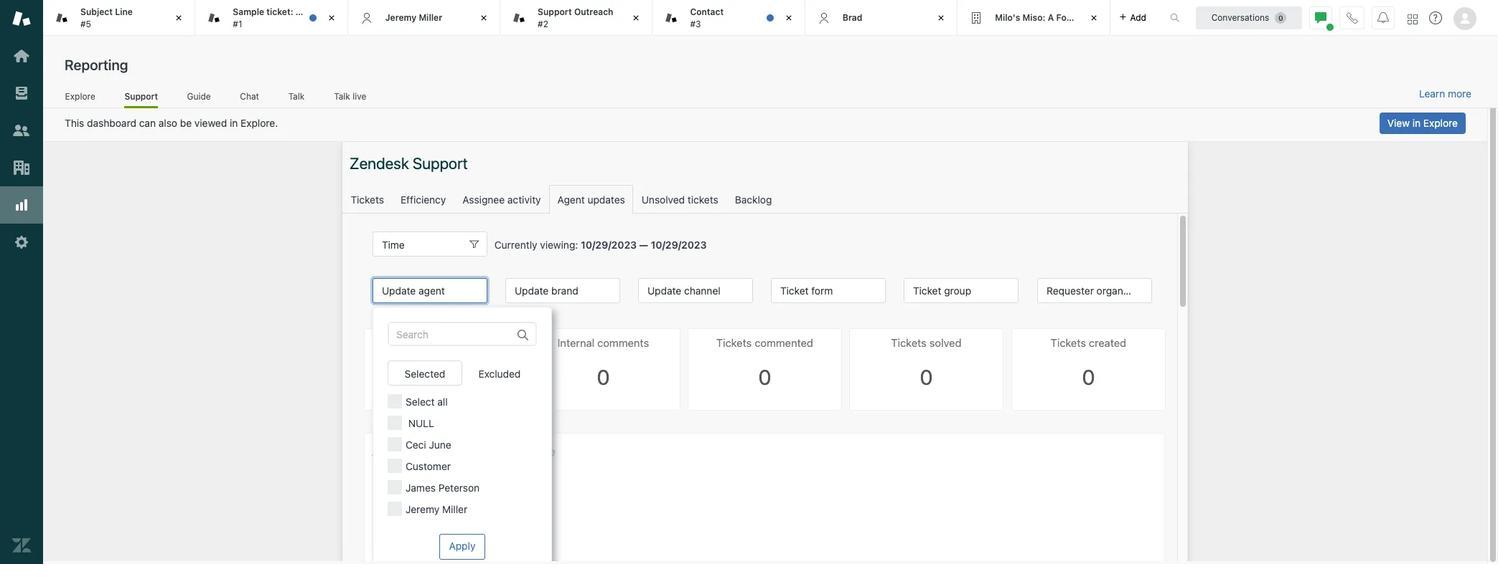Task type: vqa. For each thing, say whether or not it's contained in the screenshot.
Button displays agent's chat status as Invisible. image at the right top of page
no



Task type: describe. For each thing, give the bounding box(es) containing it.
view in explore button
[[1380, 113, 1466, 134]]

guide link
[[187, 91, 211, 106]]

organizations image
[[12, 159, 31, 177]]

milo's miso: a foodlez subsidiary
[[995, 12, 1137, 23]]

get help image
[[1429, 11, 1442, 24]]

miller
[[419, 12, 442, 23]]

ticket
[[335, 7, 359, 17]]

explore link
[[65, 91, 96, 106]]

dashboard
[[87, 117, 136, 129]]

ticket:
[[267, 7, 293, 17]]

close image for contact
[[782, 11, 796, 25]]

#1
[[233, 18, 242, 29]]

sample ticket: meet the ticket #1
[[233, 7, 359, 29]]

support outreach #2
[[538, 7, 613, 29]]

also
[[159, 117, 177, 129]]

talk for talk
[[288, 91, 305, 102]]

outreach
[[574, 7, 613, 17]]

close image for tab containing support outreach
[[629, 11, 644, 25]]

reporting
[[65, 57, 128, 73]]

be
[[180, 117, 192, 129]]

customers image
[[12, 121, 31, 140]]

support link
[[124, 91, 158, 108]]

talk link
[[288, 91, 305, 106]]

explore.
[[241, 117, 278, 129]]

close image for sample ticket: meet the ticket
[[324, 11, 339, 25]]

support for support outreach #2
[[538, 7, 572, 17]]

subsidiary
[[1092, 12, 1137, 23]]

zendesk support image
[[12, 9, 31, 28]]

talk for talk live
[[334, 91, 350, 102]]

tab containing support outreach
[[500, 0, 653, 36]]

subject
[[80, 7, 113, 17]]

explore inside button
[[1424, 117, 1458, 129]]

learn more link
[[1419, 88, 1472, 101]]

close image for milo's miso: a foodlez subsidiary tab
[[1087, 11, 1101, 25]]

zendesk products image
[[1408, 14, 1418, 24]]

tabs tab list
[[43, 0, 1155, 36]]

reporting image
[[12, 196, 31, 215]]

#5
[[80, 18, 91, 29]]

tab containing sample ticket: meet the ticket
[[196, 0, 359, 36]]

tab containing contact
[[653, 0, 805, 36]]

#3
[[690, 18, 701, 29]]

line
[[115, 7, 133, 17]]

close image for brad tab
[[934, 11, 948, 25]]

conversations button
[[1196, 6, 1302, 29]]

contact
[[690, 7, 724, 17]]

add
[[1130, 12, 1146, 23]]

subject line #5
[[80, 7, 133, 29]]

this dashboard can also be viewed in explore.
[[65, 117, 278, 129]]

learn
[[1419, 88, 1445, 100]]

view in explore
[[1388, 117, 1458, 129]]

viewed
[[194, 117, 227, 129]]



Task type: locate. For each thing, give the bounding box(es) containing it.
jeremy miller
[[385, 12, 442, 23]]

1 vertical spatial support
[[124, 91, 158, 102]]

support for support
[[124, 91, 158, 102]]

support inside support outreach #2
[[538, 7, 572, 17]]

1 tab from the left
[[43, 0, 196, 36]]

close image inside brad tab
[[934, 11, 948, 25]]

views image
[[12, 84, 31, 103]]

0 horizontal spatial explore
[[65, 91, 95, 102]]

3 close image from the left
[[934, 11, 948, 25]]

explore up this
[[65, 91, 95, 102]]

can
[[139, 117, 156, 129]]

close image right line
[[172, 11, 186, 25]]

notifications image
[[1378, 12, 1389, 23]]

talk right chat
[[288, 91, 305, 102]]

brad tab
[[805, 0, 958, 36]]

1 in from the left
[[230, 117, 238, 129]]

close image left milo's
[[934, 11, 948, 25]]

in
[[230, 117, 238, 129], [1413, 117, 1421, 129]]

close image right outreach
[[629, 11, 644, 25]]

milo's miso: a foodlez subsidiary tab
[[958, 0, 1137, 36]]

conversations
[[1212, 12, 1269, 23]]

2 close image from the left
[[477, 11, 491, 25]]

support up #2
[[538, 7, 572, 17]]

talk left live
[[334, 91, 350, 102]]

tab
[[43, 0, 196, 36], [196, 0, 359, 36], [500, 0, 653, 36], [653, 0, 805, 36]]

3 tab from the left
[[500, 0, 653, 36]]

2 close image from the left
[[629, 11, 644, 25]]

close image
[[324, 11, 339, 25], [477, 11, 491, 25], [782, 11, 796, 25]]

2 in from the left
[[1413, 117, 1421, 129]]

4 close image from the left
[[1087, 11, 1101, 25]]

talk live
[[334, 91, 366, 102]]

0 vertical spatial support
[[538, 7, 572, 17]]

1 horizontal spatial support
[[538, 7, 572, 17]]

1 horizontal spatial talk
[[334, 91, 350, 102]]

2 horizontal spatial close image
[[782, 11, 796, 25]]

3 close image from the left
[[782, 11, 796, 25]]

1 close image from the left
[[172, 11, 186, 25]]

explore
[[65, 91, 95, 102], [1424, 117, 1458, 129]]

1 horizontal spatial explore
[[1424, 117, 1458, 129]]

jeremy
[[385, 12, 417, 23]]

support
[[538, 7, 572, 17], [124, 91, 158, 102]]

close image inside "jeremy miller" tab
[[477, 11, 491, 25]]

in inside button
[[1413, 117, 1421, 129]]

jeremy miller tab
[[348, 0, 500, 36]]

meet
[[296, 7, 317, 17]]

zendesk image
[[12, 537, 31, 556]]

guide
[[187, 91, 211, 102]]

chat link
[[240, 91, 259, 106]]

support up can
[[124, 91, 158, 102]]

explore down learn more link
[[1424, 117, 1458, 129]]

0 vertical spatial explore
[[65, 91, 95, 102]]

in right viewed on the top left of the page
[[230, 117, 238, 129]]

close image
[[172, 11, 186, 25], [629, 11, 644, 25], [934, 11, 948, 25], [1087, 11, 1101, 25]]

miso:
[[1023, 12, 1046, 23]]

live
[[353, 91, 366, 102]]

admin image
[[12, 233, 31, 252]]

contact #3
[[690, 7, 724, 29]]

get started image
[[12, 47, 31, 65]]

more
[[1448, 88, 1472, 100]]

#2
[[538, 18, 548, 29]]

4 tab from the left
[[653, 0, 805, 36]]

in right view
[[1413, 117, 1421, 129]]

2 talk from the left
[[334, 91, 350, 102]]

a
[[1048, 12, 1054, 23]]

0 horizontal spatial support
[[124, 91, 158, 102]]

1 close image from the left
[[324, 11, 339, 25]]

talk
[[288, 91, 305, 102], [334, 91, 350, 102]]

close image left brad
[[782, 11, 796, 25]]

close image right meet
[[324, 11, 339, 25]]

learn more
[[1419, 88, 1472, 100]]

the
[[319, 7, 333, 17]]

close image left add popup button
[[1087, 11, 1101, 25]]

view
[[1388, 117, 1410, 129]]

milo's
[[995, 12, 1020, 23]]

button displays agent's chat status as online. image
[[1315, 12, 1327, 23]]

1 horizontal spatial close image
[[477, 11, 491, 25]]

1 talk from the left
[[288, 91, 305, 102]]

tab containing subject line
[[43, 0, 196, 36]]

main element
[[0, 0, 43, 565]]

chat
[[240, 91, 259, 102]]

1 vertical spatial explore
[[1424, 117, 1458, 129]]

this
[[65, 117, 84, 129]]

foodlez
[[1056, 12, 1090, 23]]

0 horizontal spatial close image
[[324, 11, 339, 25]]

add button
[[1110, 0, 1155, 35]]

sample
[[233, 7, 264, 17]]

close image right "miller"
[[477, 11, 491, 25]]

close image inside milo's miso: a foodlez subsidiary tab
[[1087, 11, 1101, 25]]

talk live link
[[334, 91, 367, 106]]

2 tab from the left
[[196, 0, 359, 36]]

0 horizontal spatial in
[[230, 117, 238, 129]]

1 horizontal spatial in
[[1413, 117, 1421, 129]]

0 horizontal spatial talk
[[288, 91, 305, 102]]

brad
[[843, 12, 863, 23]]

close image for tab containing subject line
[[172, 11, 186, 25]]



